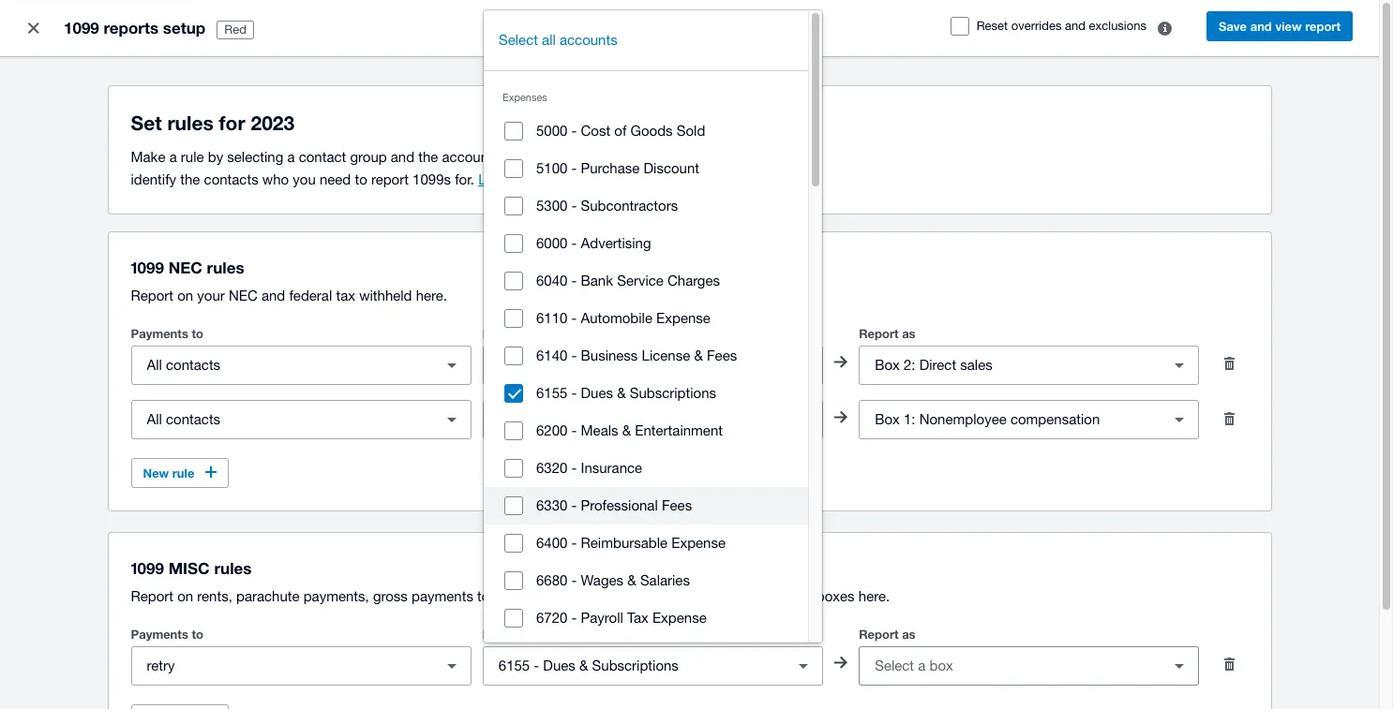 Task type: locate. For each thing, give the bounding box(es) containing it.
who
[[262, 172, 289, 188]]

Report as field
[[860, 348, 1161, 384], [860, 649, 1161, 685]]

report
[[1305, 19, 1341, 34], [371, 172, 409, 188]]

on down misc
[[177, 589, 193, 605]]

1 vertical spatial expense
[[672, 535, 726, 551]]

2 payments allocated to field from the top
[[484, 649, 785, 685]]

setup
[[163, 18, 206, 38]]

expand list of contact groups image
[[433, 347, 471, 384], [433, 401, 471, 439], [433, 648, 471, 685]]

report right view
[[1305, 19, 1341, 34]]

6000 - advertising button
[[484, 225, 809, 263]]

rules up rents,
[[214, 559, 252, 579]]

report on your nec and federal tax withheld here.
[[131, 288, 447, 304]]

1 horizontal spatial tax
[[669, 589, 688, 605]]

on
[[177, 288, 193, 304], [177, 589, 193, 605]]

here.
[[416, 288, 447, 304], [859, 589, 890, 605]]

rules up 'your'
[[207, 258, 244, 278]]

6 - from the top
[[572, 310, 577, 326]]

0 vertical spatial expand list of boxes image
[[1161, 347, 1199, 384]]

cost
[[581, 123, 611, 139]]

the
[[418, 149, 438, 165], [585, 149, 605, 165], [180, 172, 200, 188]]

Select a box field
[[860, 402, 1161, 438]]

& inside the 6155 - dues & subscriptions button
[[617, 385, 626, 401]]

rule left the by
[[181, 149, 204, 165]]

to
[[355, 172, 367, 188], [548, 172, 561, 188], [192, 326, 204, 341], [601, 326, 612, 341], [477, 589, 490, 605], [192, 627, 204, 642], [601, 627, 612, 642]]

3 expand list of boxes image from the top
[[1161, 648, 1199, 685]]

to down group
[[355, 172, 367, 188]]

payments down 1099 nec rules in the left top of the page
[[131, 326, 188, 341]]

- right 6140
[[572, 348, 577, 364]]

a right make
[[169, 149, 177, 165]]

payment
[[609, 149, 663, 165]]

1 expand list of boxes image from the top
[[1161, 347, 1199, 384]]

6110 - automobile expense
[[536, 310, 711, 326]]

0 vertical spatial fees
[[707, 348, 737, 364]]

0 vertical spatial rule
[[181, 149, 204, 165]]

0 horizontal spatial tax
[[336, 288, 355, 304]]

5300 - subcontractors
[[536, 198, 678, 214]]

rule right new
[[172, 466, 194, 481]]

to left an
[[477, 589, 490, 605]]

the up 1099s at the top of the page
[[418, 149, 438, 165]]

10 - from the top
[[572, 460, 577, 476]]

payments for payments allocated to field corresponding to 1099 nec rules
[[483, 326, 540, 341]]

5300
[[536, 198, 568, 214]]

the right identify
[[180, 172, 200, 188]]

- left cost
[[572, 123, 577, 139]]

report down group
[[371, 172, 409, 188]]

to.
[[667, 149, 684, 165]]

6200 - meals & entertainment button
[[484, 413, 809, 450]]

here. right boxes
[[859, 589, 890, 605]]

1 vertical spatial as
[[902, 627, 916, 642]]

payments for payments to field corresponding to 1099 misc rules
[[131, 627, 188, 642]]

payments to field up select a contact group field in the left bottom of the page
[[132, 348, 433, 384]]

5 - from the top
[[572, 273, 577, 289]]

nec up 'your'
[[168, 258, 202, 278]]

payments to down rents,
[[131, 627, 204, 642]]

federal left "withheld"
[[289, 288, 332, 304]]

close rules image
[[15, 9, 53, 47]]

- for 5300
[[572, 198, 577, 214]]

1 vertical spatial expand list of boxes image
[[1161, 401, 1199, 439]]

6330
[[536, 498, 568, 514]]

8 - from the top
[[572, 385, 577, 401]]

payments to
[[131, 326, 204, 341], [131, 627, 204, 642]]

& right meals
[[622, 423, 631, 439]]

professional
[[581, 498, 658, 514]]

federal up payroll
[[572, 589, 615, 605]]

- right 6110
[[572, 310, 577, 326]]

1 horizontal spatial reports
[[643, 172, 688, 188]]

0 vertical spatial tax
[[336, 288, 355, 304]]

2 payments to from the top
[[131, 627, 204, 642]]

payments to down 'your'
[[131, 326, 204, 341]]

0 vertical spatial report
[[1305, 19, 1341, 34]]

4 - from the top
[[572, 235, 577, 251]]

payments up 6140
[[483, 326, 540, 341]]

allocated up 6140
[[544, 326, 597, 341]]

1 expand list of contact groups image from the top
[[433, 347, 471, 384]]

- right 6200 on the left bottom
[[572, 423, 577, 439]]

- for 6680
[[572, 573, 577, 589]]

payments to field for 1099 nec rules
[[132, 348, 433, 384]]

payments for payments to field for 1099 nec rules
[[131, 326, 188, 341]]

gross
[[373, 589, 408, 605]]

1 report as from the top
[[859, 326, 916, 341]]

1 vertical spatial rule
[[172, 466, 194, 481]]

expense inside 6110 - automobile expense button
[[656, 310, 711, 326]]

1099s
[[413, 172, 451, 188]]

1 horizontal spatial here.
[[859, 589, 890, 605]]

payments allocated to field up 6155 - dues & subscriptions
[[484, 348, 785, 384]]

1099 for 1099 nec rules
[[131, 258, 164, 278]]

and
[[1065, 19, 1086, 33], [1251, 19, 1272, 34], [391, 149, 415, 165], [262, 288, 285, 304], [752, 589, 776, 605]]

2 on from the top
[[177, 589, 193, 605]]

allocated down 6720
[[544, 627, 597, 642]]

expense down salaries
[[653, 610, 707, 626]]

0 vertical spatial report as
[[859, 326, 916, 341]]

to inside make a rule by selecting a contact group and the account you allocated the payment to. rules help identify the contacts who you need to report 1099s for.
[[355, 172, 367, 188]]

report
[[131, 288, 174, 304], [859, 326, 899, 341], [131, 589, 174, 605], [859, 627, 899, 642]]

rules left for on the left of the page
[[167, 112, 214, 135]]

1 horizontal spatial report
[[1305, 19, 1341, 34]]

a up who
[[287, 149, 295, 165]]

0 horizontal spatial reports
[[104, 18, 159, 38]]

expand list of boxes image left delete the rule for payments to the all contacts, allocated to 6040 - bank service charges, mapped to nec box 1 icon
[[1161, 401, 1199, 439]]

dues
[[581, 385, 613, 401]]

delete the rule for payments to the all contacts, allocated to 5000 - cost of goods sold, 5300 - subcontractors, 6000 - advertising, 1400 - inventory asset, 3900 - retained earnings, 4100 - discount received and 4200 - merchandise, mapped to nec box 2 image
[[1211, 345, 1249, 383]]

0 horizontal spatial nec
[[168, 258, 202, 278]]

license
[[642, 348, 690, 364]]

0 vertical spatial allocated
[[524, 149, 581, 165]]

new rule
[[143, 466, 194, 481]]

subscriptions
[[630, 385, 716, 401]]

allocated for 1099 misc rules
[[544, 627, 597, 642]]

- right 6720
[[572, 610, 577, 626]]

and inside make a rule by selecting a contact group and the account you allocated the payment to. rules help identify the contacts who you need to report 1099s for.
[[391, 149, 415, 165]]

and right overrides
[[1065, 19, 1086, 33]]

- right 6155
[[572, 385, 577, 401]]

payments down misc
[[131, 627, 188, 642]]

2 payments allocated to from the top
[[483, 627, 612, 642]]

- for 6330
[[572, 498, 577, 514]]

report on rents, parachute payments, gross payments to an attorney, federal income tax withheld, and other boxes here.
[[131, 589, 890, 605]]

0 horizontal spatial here.
[[416, 288, 447, 304]]

0 horizontal spatial the
[[180, 172, 200, 188]]

- right 6320
[[572, 460, 577, 476]]

0 vertical spatial you
[[497, 149, 520, 165]]

6400 - reimbursable expense
[[536, 535, 726, 551]]

- right 6040
[[572, 273, 577, 289]]

payments to field down parachute
[[132, 649, 433, 685]]

- for 5100
[[572, 160, 577, 176]]

6140 - business license & fees button
[[484, 338, 809, 375]]

1 horizontal spatial nec
[[229, 288, 258, 304]]

1 vertical spatial you
[[293, 172, 316, 188]]

select all accounts
[[499, 32, 618, 48]]

6155 - dues & subscriptions
[[536, 385, 716, 401]]

- right the 6330
[[572, 498, 577, 514]]

0 horizontal spatial a
[[169, 149, 177, 165]]

as for 1099 misc rules
[[902, 627, 916, 642]]

expand list image
[[785, 648, 823, 685]]

selecting
[[227, 149, 283, 165]]

reset overrides and exclusions
[[977, 19, 1147, 33]]

- for 6140
[[572, 348, 577, 364]]

1 vertical spatial expand list of contact groups image
[[433, 401, 471, 439]]

expand list of boxes image
[[1161, 347, 1199, 384], [1161, 401, 1199, 439], [1161, 648, 1199, 685]]

- for 6320
[[572, 460, 577, 476]]

1 horizontal spatial a
[[287, 149, 295, 165]]

2 horizontal spatial the
[[585, 149, 605, 165]]

to up "business"
[[601, 326, 612, 341]]

group
[[350, 149, 387, 165]]

expenses
[[503, 92, 547, 103]]

fees down 6320 - insurance button on the bottom of page
[[662, 498, 692, 514]]

Select a contact group field
[[132, 402, 433, 438]]

6680
[[536, 573, 568, 589]]

for
[[219, 112, 245, 135]]

7 - from the top
[[572, 348, 577, 364]]

reports left setup at the left of page
[[104, 18, 159, 38]]

0 vertical spatial payments to field
[[132, 348, 433, 384]]

0 vertical spatial payments allocated to
[[483, 326, 612, 341]]

you right who
[[293, 172, 316, 188]]

here. right "withheld"
[[416, 288, 447, 304]]

learn how to set up 1099 reports
[[478, 172, 688, 188]]

12 - from the top
[[572, 535, 577, 551]]

9 - from the top
[[572, 423, 577, 439]]

tax
[[336, 288, 355, 304], [669, 589, 688, 605]]

2 vertical spatial rules
[[214, 559, 252, 579]]

& right license
[[694, 348, 703, 364]]

2 vertical spatial expense
[[653, 610, 707, 626]]

2 expand list of contact groups image from the top
[[433, 401, 471, 439]]

& right wages
[[628, 573, 636, 589]]

rule
[[181, 149, 204, 165], [172, 466, 194, 481]]

1 payments allocated to from the top
[[483, 326, 612, 341]]

1099 down identify
[[131, 258, 164, 278]]

- for 6155
[[572, 385, 577, 401]]

1 vertical spatial payments to field
[[132, 649, 433, 685]]

select all accounts button
[[484, 22, 809, 59]]

1099 down the payment
[[608, 172, 639, 188]]

0 horizontal spatial you
[[293, 172, 316, 188]]

rules
[[167, 112, 214, 135], [207, 258, 244, 278], [214, 559, 252, 579]]

- right the 5100
[[572, 160, 577, 176]]

- for 6000
[[572, 235, 577, 251]]

allocated inside make a rule by selecting a contact group and the account you allocated the payment to. rules help identify the contacts who you need to report 1099s for.
[[524, 149, 581, 165]]

6720 - payroll tax expense button
[[484, 600, 809, 638]]

3 - from the top
[[572, 198, 577, 214]]

nec right 'your'
[[229, 288, 258, 304]]

you up the learn
[[497, 149, 520, 165]]

and left view
[[1251, 19, 1272, 34]]

0 vertical spatial as
[[902, 326, 916, 341]]

& inside the 6200 - meals & entertainment button
[[622, 423, 631, 439]]

contact
[[299, 149, 346, 165]]

6140 - business license & fees
[[536, 348, 737, 364]]

expense
[[656, 310, 711, 326], [672, 535, 726, 551], [653, 610, 707, 626]]

expand list of boxes image for 1099 nec rules
[[1161, 347, 1199, 384]]

to down rents,
[[192, 627, 204, 642]]

- for 6110
[[572, 310, 577, 326]]

1 vertical spatial payments to
[[131, 627, 204, 642]]

payments allocated to down 6720
[[483, 627, 612, 642]]

list box containing select all accounts
[[484, 10, 809, 710]]

the up up
[[585, 149, 605, 165]]

1 vertical spatial report as
[[859, 627, 916, 642]]

federal
[[289, 288, 332, 304], [572, 589, 615, 605]]

expand list of boxes image for 1099 misc rules
[[1161, 648, 1199, 685]]

1099 right close rules image
[[64, 18, 99, 38]]

2 vertical spatial expand list of boxes image
[[1161, 648, 1199, 685]]

clear overrides and exclusions image
[[1147, 9, 1184, 47]]

1 vertical spatial on
[[177, 589, 193, 605]]

0 vertical spatial report as field
[[860, 348, 1161, 384]]

2 payments to field from the top
[[132, 649, 433, 685]]

0 horizontal spatial report
[[371, 172, 409, 188]]

discount
[[644, 160, 699, 176]]

- for 5000
[[572, 123, 577, 139]]

1099 left misc
[[131, 559, 164, 579]]

report inside the save and view report button
[[1305, 19, 1341, 34]]

expense inside 6400 - reimbursable expense button
[[672, 535, 726, 551]]

1 vertical spatial report
[[371, 172, 409, 188]]

fees right license
[[707, 348, 737, 364]]

1 vertical spatial nec
[[229, 288, 258, 304]]

1 a from the left
[[169, 149, 177, 165]]

purchase
[[581, 160, 640, 176]]

1 vertical spatial payments allocated to
[[483, 627, 612, 642]]

14 - from the top
[[572, 610, 577, 626]]

and inside button
[[1251, 19, 1272, 34]]

tax
[[627, 610, 649, 626]]

list box
[[484, 10, 809, 710]]

payments allocated to field down tax
[[484, 649, 785, 685]]

- right 5300
[[572, 198, 577, 214]]

1 payments allocated to field from the top
[[484, 348, 785, 384]]

0 vertical spatial expand list of contact groups image
[[433, 347, 471, 384]]

13 - from the top
[[572, 573, 577, 589]]

rule inside make a rule by selecting a contact group and the account you allocated the payment to. rules help identify the contacts who you need to report 1099s for.
[[181, 149, 204, 165]]

as
[[902, 326, 916, 341], [902, 627, 916, 642]]

2 report as field from the top
[[860, 649, 1161, 685]]

1 report as field from the top
[[860, 348, 1161, 384]]

& right dues
[[617, 385, 626, 401]]

0 vertical spatial reports
[[104, 18, 159, 38]]

2 as from the top
[[902, 627, 916, 642]]

1 vertical spatial rules
[[207, 258, 244, 278]]

reports down to.
[[643, 172, 688, 188]]

you
[[497, 149, 520, 165], [293, 172, 316, 188]]

payments for payments allocated to field associated with 1099 misc rules
[[483, 627, 540, 642]]

expense up salaries
[[672, 535, 726, 551]]

1 as from the top
[[902, 326, 916, 341]]

1 horizontal spatial fees
[[707, 348, 737, 364]]

2 a from the left
[[287, 149, 295, 165]]

1 vertical spatial allocated
[[544, 326, 597, 341]]

2 report as from the top
[[859, 627, 916, 642]]

and right group
[[391, 149, 415, 165]]

0 vertical spatial federal
[[289, 288, 332, 304]]

Payments to field
[[132, 348, 433, 384], [132, 649, 433, 685]]

- right 6680
[[572, 573, 577, 589]]

0 vertical spatial payments allocated to field
[[484, 348, 785, 384]]

2 vertical spatial expand list of contact groups image
[[433, 648, 471, 685]]

payments allocated to field for 1099 misc rules
[[484, 649, 785, 685]]

new rule button
[[131, 459, 229, 489]]

- right the 6000 at top left
[[572, 235, 577, 251]]

0 vertical spatial here.
[[416, 288, 447, 304]]

1 horizontal spatial federal
[[572, 589, 615, 605]]

6040 - bank service charges
[[536, 273, 720, 289]]

1 on from the top
[[177, 288, 193, 304]]

tax left "withheld"
[[336, 288, 355, 304]]

group
[[484, 10, 823, 710]]

allocated down 5000
[[524, 149, 581, 165]]

2 vertical spatial allocated
[[544, 627, 597, 642]]

expense down charges
[[656, 310, 711, 326]]

0 vertical spatial expense
[[656, 310, 711, 326]]

1 - from the top
[[572, 123, 577, 139]]

make a rule by selecting a contact group and the account you allocated the payment to. rules help identify the contacts who you need to report 1099s for.
[[131, 149, 754, 188]]

payments allocated to up 6140
[[483, 326, 612, 341]]

1 vertical spatial reports
[[643, 172, 688, 188]]

set
[[131, 112, 162, 135]]

3 expand list of contact groups image from the top
[[433, 648, 471, 685]]

nec
[[168, 258, 202, 278], [229, 288, 258, 304]]

- right "6400"
[[572, 535, 577, 551]]

0 vertical spatial on
[[177, 288, 193, 304]]

allocated for 1099 nec rules
[[544, 326, 597, 341]]

expand list of boxes image left delete the incomplete rule, where payments to the retry are allocated to 6155 - dues & subscriptions icon
[[1161, 648, 1199, 685]]

2 - from the top
[[572, 160, 577, 176]]

11 - from the top
[[572, 498, 577, 514]]

5100
[[536, 160, 568, 176]]

automobile
[[581, 310, 653, 326]]

Select an account field
[[484, 402, 785, 438]]

1 vertical spatial payments allocated to field
[[484, 649, 785, 685]]

1 vertical spatial report as field
[[860, 649, 1161, 685]]

2023
[[251, 112, 295, 135]]

0 vertical spatial payments to
[[131, 326, 204, 341]]

and right 'your'
[[262, 288, 285, 304]]

tax right income
[[669, 589, 688, 605]]

- inside "button"
[[572, 273, 577, 289]]

1 payments to field from the top
[[132, 348, 433, 384]]

- for 6720
[[572, 610, 577, 626]]

payments down report on rents, parachute payments, gross payments to an attorney, federal income tax withheld, and other boxes here.
[[483, 627, 540, 642]]

expand list of boxes image left delete the rule for payments to the all contacts, allocated to 5000 - cost of goods sold, 5300 - subcontractors, 6000 - advertising, 1400 - inventory asset, 3900 - retained earnings, 4100 - discount received and 4200 - merchandise, mapped to nec box 2 image
[[1161, 347, 1199, 384]]

- for 6200
[[572, 423, 577, 439]]

Payments allocated to field
[[484, 348, 785, 384], [484, 649, 785, 685]]

& inside 6680 - wages & salaries button
[[628, 573, 636, 589]]

1 payments to from the top
[[131, 326, 204, 341]]

6000
[[536, 235, 568, 251]]

on left 'your'
[[177, 288, 193, 304]]

1 vertical spatial fees
[[662, 498, 692, 514]]

5100 - purchase discount button
[[484, 150, 809, 188]]

6155
[[536, 385, 568, 401]]

all
[[542, 32, 556, 48]]



Task type: vqa. For each thing, say whether or not it's contained in the screenshot.
group containing Select all accounts
yes



Task type: describe. For each thing, give the bounding box(es) containing it.
other
[[780, 589, 813, 605]]

1099 for 1099 misc rules
[[131, 559, 164, 579]]

6110 - automobile expense button
[[484, 300, 809, 338]]

1099 reports setup
[[64, 18, 206, 38]]

0 horizontal spatial fees
[[662, 498, 692, 514]]

1 vertical spatial federal
[[572, 589, 615, 605]]

wages
[[581, 573, 624, 589]]

as for 1099 nec rules
[[902, 326, 916, 341]]

0 horizontal spatial federal
[[289, 288, 332, 304]]

payments to field for 1099 misc rules
[[132, 649, 433, 685]]

reset
[[977, 19, 1008, 33]]

up
[[588, 172, 604, 188]]

payments allocated to for 1099 misc rules
[[483, 627, 612, 642]]

1 vertical spatial tax
[[669, 589, 688, 605]]

sold
[[677, 123, 705, 139]]

& for entertainment
[[622, 423, 631, 439]]

attorney,
[[513, 589, 568, 605]]

payments allocated to field for 1099 nec rules
[[484, 348, 785, 384]]

misc
[[168, 559, 210, 579]]

rule inside button
[[172, 466, 194, 481]]

expense inside 6720 - payroll tax expense button
[[653, 610, 707, 626]]

6200
[[536, 423, 568, 439]]

6400
[[536, 535, 568, 551]]

5300 - subcontractors button
[[484, 188, 809, 225]]

rules
[[688, 149, 723, 165]]

by
[[208, 149, 223, 165]]

6680 - wages & salaries button
[[484, 563, 809, 600]]

6040
[[536, 273, 568, 289]]

6330 - professional fees button
[[484, 488, 809, 525]]

and left other in the right of the page
[[752, 589, 776, 605]]

advertising
[[581, 235, 651, 251]]

payments to for nec
[[131, 326, 204, 341]]

to down 'your'
[[192, 326, 204, 341]]

payments
[[412, 589, 473, 605]]

help
[[727, 149, 754, 165]]

entertainment
[[635, 423, 723, 439]]

- for 6400
[[572, 535, 577, 551]]

& for salaries
[[628, 573, 636, 589]]

5100 - purchase discount
[[536, 160, 699, 176]]

on for misc
[[177, 589, 193, 605]]

payroll
[[581, 610, 623, 626]]

6040 - bank service charges button
[[484, 263, 809, 300]]

contacts
[[204, 172, 258, 188]]

expand list of contact groups image for 1099 nec rules
[[433, 347, 471, 384]]

6320
[[536, 460, 568, 476]]

1 horizontal spatial you
[[497, 149, 520, 165]]

how
[[518, 172, 545, 188]]

payments to for misc
[[131, 627, 204, 642]]

expense for 6110 - automobile expense
[[656, 310, 711, 326]]

delete the rule for payments to the all contacts, allocated to 6040 - bank service charges, mapped to nec box 1 image
[[1211, 400, 1249, 438]]

save and view report
[[1219, 19, 1341, 34]]

6720
[[536, 610, 568, 626]]

rules for nec
[[207, 258, 244, 278]]

parachute
[[236, 589, 300, 605]]

1099 for 1099 reports setup
[[64, 18, 99, 38]]

select
[[499, 32, 538, 48]]

report as for 1099 misc rules
[[859, 627, 916, 642]]

6200 - meals & entertainment
[[536, 423, 723, 439]]

6140
[[536, 348, 568, 364]]

expand list of contact groups image for 1099 misc rules
[[433, 648, 471, 685]]

delete the incomplete rule, where payments to the retry are allocated to 6155 - dues & subscriptions image
[[1211, 646, 1249, 684]]

5000
[[536, 123, 568, 139]]

1 horizontal spatial the
[[418, 149, 438, 165]]

subcontractors
[[581, 198, 678, 214]]

1 vertical spatial here.
[[859, 589, 890, 605]]

business
[[581, 348, 638, 364]]

your
[[197, 288, 225, 304]]

learn
[[478, 172, 514, 188]]

withheld
[[359, 288, 412, 304]]

expense for 6400 - reimbursable expense
[[672, 535, 726, 551]]

make
[[131, 149, 165, 165]]

6320 - insurance button
[[484, 450, 809, 488]]

report as for 1099 nec rules
[[859, 326, 916, 341]]

on for nec
[[177, 288, 193, 304]]

set
[[565, 172, 584, 188]]

report as field for 1099 misc rules
[[860, 649, 1161, 685]]

6320 - insurance
[[536, 460, 642, 476]]

6330 - professional fees
[[536, 498, 692, 514]]

5000 - cost of goods sold button
[[484, 113, 809, 150]]

- for 6040
[[572, 273, 577, 289]]

learn how to set up 1099 reports link
[[478, 172, 706, 188]]

& inside 6140 - business license & fees button
[[694, 348, 703, 364]]

report inside make a rule by selecting a contact group and the account you allocated the payment to. rules help identify the contacts who you need to report 1099s for.
[[371, 172, 409, 188]]

red
[[224, 23, 247, 37]]

service
[[617, 273, 664, 289]]

identify
[[131, 172, 176, 188]]

save and view report button
[[1207, 11, 1353, 41]]

rules for misc
[[214, 559, 252, 579]]

account
[[442, 149, 493, 165]]

boxes
[[817, 589, 855, 605]]

0 vertical spatial rules
[[167, 112, 214, 135]]

accounts
[[560, 32, 618, 48]]

& for subscriptions
[[617, 385, 626, 401]]

payments allocated to for 1099 nec rules
[[483, 326, 612, 341]]

6155 - dues & subscriptions button
[[484, 375, 809, 413]]

6000 - advertising
[[536, 235, 651, 251]]

report as field for 1099 nec rules
[[860, 348, 1161, 384]]

insurance
[[581, 460, 642, 476]]

payments,
[[304, 589, 369, 605]]

exclusions
[[1089, 19, 1147, 33]]

for.
[[455, 172, 474, 188]]

1099 misc rules
[[131, 559, 252, 579]]

2 expand list of boxes image from the top
[[1161, 401, 1199, 439]]

1099 nec rules
[[131, 258, 244, 278]]

goods
[[631, 123, 673, 139]]

set rules for 2023
[[131, 112, 295, 135]]

reimbursable
[[581, 535, 668, 551]]

0 vertical spatial nec
[[168, 258, 202, 278]]

to down payroll
[[601, 627, 612, 642]]

to left set
[[548, 172, 561, 188]]

group containing select all accounts
[[484, 10, 823, 710]]

an
[[494, 589, 509, 605]]



